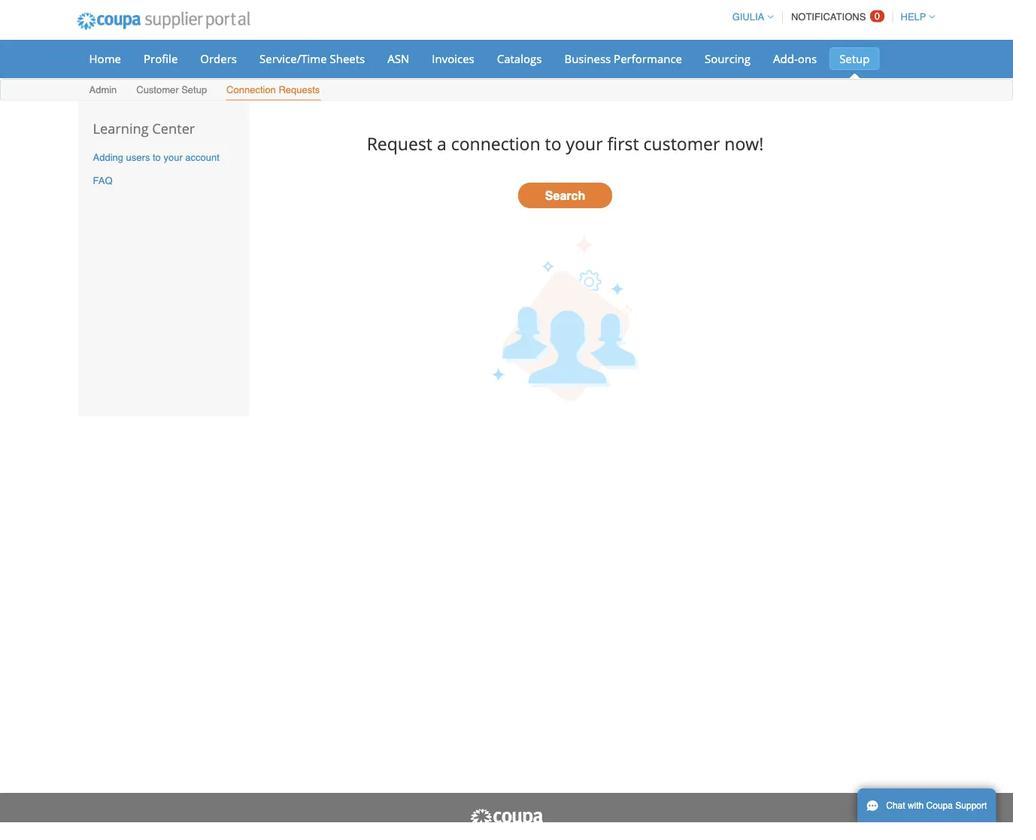 Task type: describe. For each thing, give the bounding box(es) containing it.
notifications
[[791, 11, 866, 23]]

0 horizontal spatial to
[[153, 152, 161, 163]]

home link
[[79, 47, 131, 70]]

customer
[[643, 132, 720, 155]]

business
[[564, 51, 611, 66]]

invoices
[[432, 51, 474, 66]]

connection requests
[[226, 84, 320, 96]]

invoices link
[[422, 47, 484, 70]]

adding users to your account
[[93, 152, 220, 163]]

ons
[[798, 51, 817, 66]]

service/time sheets link
[[250, 47, 375, 70]]

with
[[908, 801, 924, 811]]

orders
[[200, 51, 237, 66]]

business performance link
[[555, 47, 692, 70]]

customer
[[136, 84, 179, 96]]

service/time sheets
[[259, 51, 365, 66]]

sourcing
[[705, 51, 751, 66]]

connection
[[226, 84, 276, 96]]

sourcing link
[[695, 47, 760, 70]]

faq
[[93, 175, 112, 186]]

profile
[[144, 51, 178, 66]]

users
[[126, 152, 150, 163]]

adding users to your account link
[[93, 152, 220, 163]]

chat with coupa support button
[[857, 789, 996, 824]]

navigation containing notifications 0
[[725, 2, 935, 32]]

learning center
[[93, 119, 195, 138]]

customer setup link
[[136, 81, 208, 100]]

customer setup
[[136, 84, 207, 96]]

1 vertical spatial setup
[[181, 84, 207, 96]]

now!
[[724, 132, 764, 155]]

asn link
[[378, 47, 419, 70]]

support
[[955, 801, 987, 811]]

center
[[152, 119, 195, 138]]

help link
[[894, 11, 935, 23]]

connection
[[451, 132, 540, 155]]

connection requests link
[[226, 81, 321, 100]]

help
[[901, 11, 926, 23]]

adding
[[93, 152, 123, 163]]

account
[[185, 152, 220, 163]]

requests
[[279, 84, 320, 96]]

learning
[[93, 119, 149, 138]]



Task type: locate. For each thing, give the bounding box(es) containing it.
0 vertical spatial coupa supplier portal image
[[67, 2, 260, 40]]

add-ons
[[773, 51, 817, 66]]

add-
[[773, 51, 798, 66]]

chat
[[886, 801, 905, 811]]

0 vertical spatial setup
[[839, 51, 870, 66]]

your left first
[[566, 132, 603, 155]]

catalogs link
[[487, 47, 552, 70]]

chat with coupa support
[[886, 801, 987, 811]]

1 vertical spatial coupa supplier portal image
[[469, 808, 544, 824]]

0 horizontal spatial coupa supplier portal image
[[67, 2, 260, 40]]

asn
[[387, 51, 409, 66]]

sheets
[[330, 51, 365, 66]]

1 horizontal spatial setup
[[839, 51, 870, 66]]

admin
[[89, 84, 117, 96]]

giulia
[[732, 11, 764, 23]]

0
[[874, 11, 880, 22]]

service/time
[[259, 51, 327, 66]]

to up search
[[545, 132, 561, 155]]

catalogs
[[497, 51, 542, 66]]

profile link
[[134, 47, 187, 70]]

a
[[437, 132, 447, 155]]

notifications 0
[[791, 11, 880, 23]]

orders link
[[190, 47, 247, 70]]

business performance
[[564, 51, 682, 66]]

0 horizontal spatial your
[[164, 152, 183, 163]]

performance
[[614, 51, 682, 66]]

faq link
[[93, 175, 112, 186]]

1 horizontal spatial coupa supplier portal image
[[469, 808, 544, 824]]

admin link
[[88, 81, 118, 100]]

giulia link
[[725, 11, 773, 23]]

add-ons link
[[763, 47, 827, 70]]

0 horizontal spatial setup
[[181, 84, 207, 96]]

setup
[[839, 51, 870, 66], [181, 84, 207, 96]]

first
[[607, 132, 639, 155]]

your
[[566, 132, 603, 155], [164, 152, 183, 163]]

setup link
[[830, 47, 880, 70]]

search
[[545, 188, 585, 202]]

to right users
[[153, 152, 161, 163]]

coupa supplier portal image
[[67, 2, 260, 40], [469, 808, 544, 824]]

search button
[[518, 183, 612, 208]]

to
[[545, 132, 561, 155], [153, 152, 161, 163]]

setup right the customer
[[181, 84, 207, 96]]

home
[[89, 51, 121, 66]]

request a connection to your first customer now!
[[367, 132, 764, 155]]

1 horizontal spatial your
[[566, 132, 603, 155]]

request
[[367, 132, 432, 155]]

setup down notifications 0
[[839, 51, 870, 66]]

1 horizontal spatial to
[[545, 132, 561, 155]]

your down center
[[164, 152, 183, 163]]

coupa
[[926, 801, 953, 811]]

navigation
[[725, 2, 935, 32]]



Task type: vqa. For each thing, say whether or not it's contained in the screenshot.
topmost Coupa Supplier Portal image
yes



